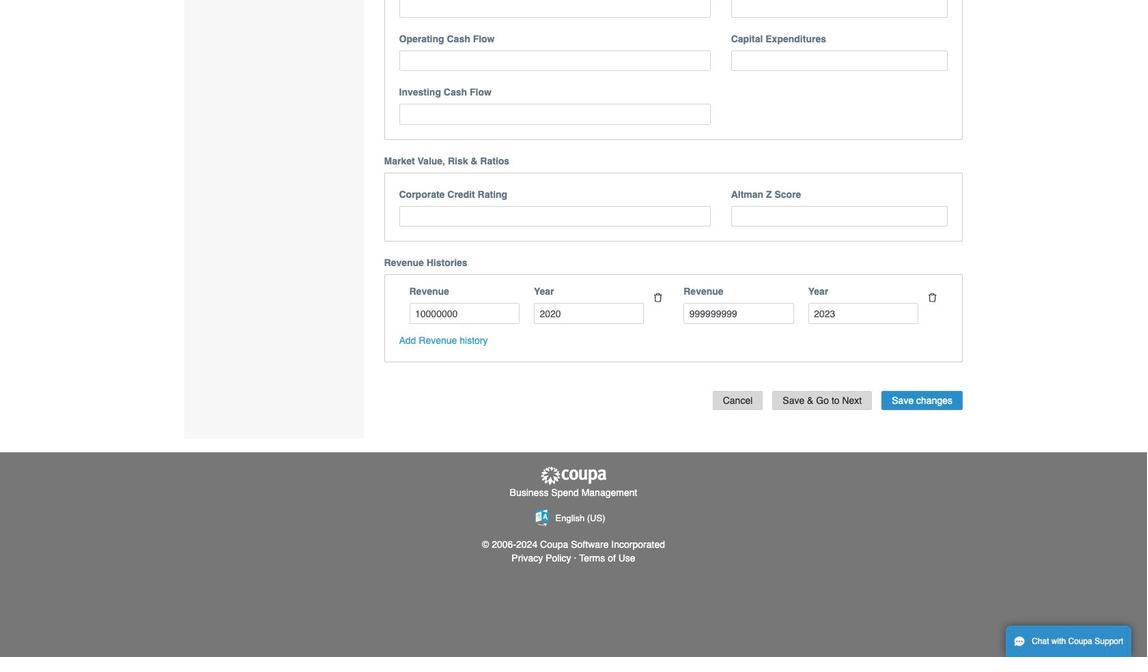 Task type: vqa. For each thing, say whether or not it's contained in the screenshot.
text box
yes



Task type: locate. For each thing, give the bounding box(es) containing it.
None text field
[[399, 0, 711, 18], [731, 0, 948, 18], [399, 50, 711, 71], [731, 50, 948, 71], [399, 104, 711, 125], [399, 206, 711, 227], [808, 303, 918, 324], [399, 0, 711, 18], [731, 0, 948, 18], [399, 50, 711, 71], [731, 50, 948, 71], [399, 104, 711, 125], [399, 206, 711, 227], [808, 303, 918, 324]]

None text field
[[731, 206, 948, 227], [409, 303, 520, 324], [534, 303, 644, 324], [684, 303, 794, 324], [731, 206, 948, 227], [409, 303, 520, 324], [534, 303, 644, 324], [684, 303, 794, 324]]

coupa supplier portal image
[[539, 467, 608, 486]]



